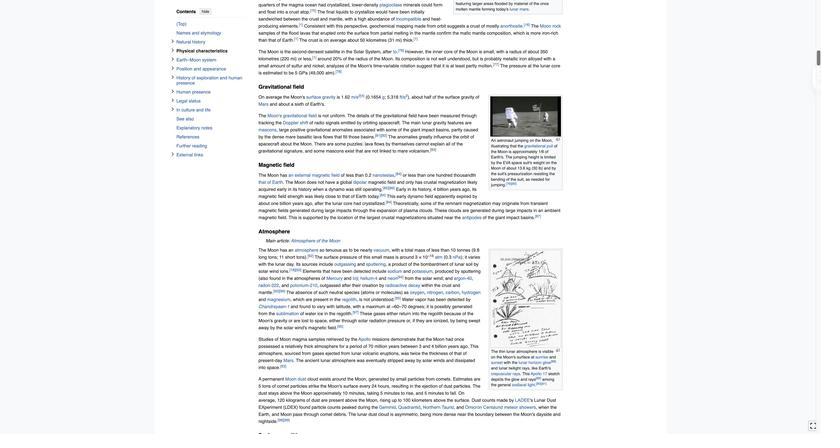Task type: describe. For each thing, give the bounding box(es) containing it.
fullscreen image
[[810, 423, 817, 429]]

1 x small image from the top
[[171, 39, 175, 43]]

2 x small image from the top
[[171, 89, 175, 93]]

1 x small image from the top
[[171, 48, 175, 52]]

3 x small image from the top
[[171, 66, 175, 70]]



Task type: vqa. For each thing, say whether or not it's contained in the screenshot.
4th x small icon from the bottom
yes



Task type: locate. For each thing, give the bounding box(es) containing it.
5 x small image from the top
[[171, 152, 175, 156]]

2 x small image from the top
[[171, 57, 175, 61]]

x small image
[[171, 39, 175, 43], [171, 89, 175, 93], [171, 98, 175, 102], [171, 107, 175, 111]]

4 x small image from the top
[[171, 75, 175, 79]]

note
[[259, 237, 563, 244]]

3 x small image from the top
[[171, 98, 175, 102]]

x small image
[[171, 48, 175, 52], [171, 57, 175, 61], [171, 66, 175, 70], [171, 75, 175, 79], [171, 152, 175, 156]]

4 x small image from the top
[[171, 107, 175, 111]]



